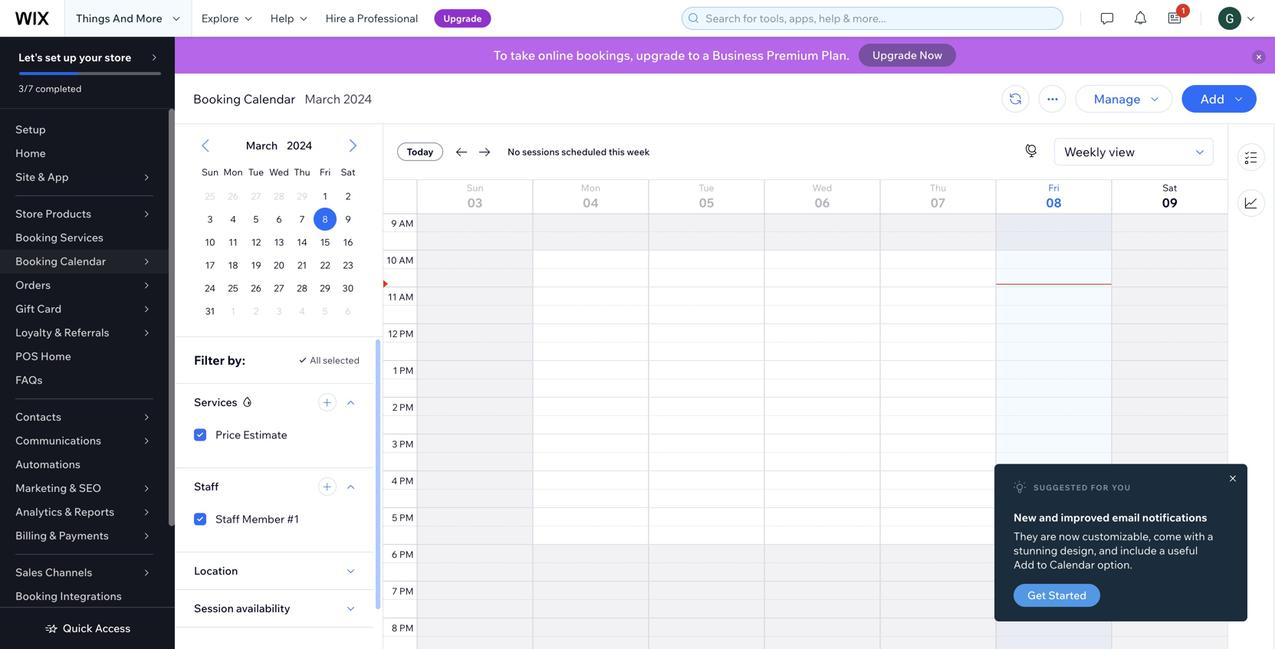 Task type: locate. For each thing, give the bounding box(es) containing it.
5 down 4 pm
[[392, 512, 398, 524]]

am for 9 am
[[399, 218, 414, 229]]

1 horizontal spatial 9
[[391, 218, 397, 229]]

& inside dropdown button
[[55, 326, 62, 340]]

2 vertical spatial calendar
[[1050, 559, 1096, 572]]

upgrade right "professional"
[[444, 13, 482, 24]]

8 down 7 pm
[[392, 623, 398, 634]]

row containing 17
[[199, 254, 360, 277]]

march inside grid
[[246, 139, 278, 152]]

thu 07
[[931, 182, 947, 211]]

0 vertical spatial booking calendar
[[193, 91, 296, 107]]

1 am from the top
[[399, 218, 414, 229]]

& right site
[[38, 170, 45, 184]]

0 horizontal spatial 10
[[205, 237, 215, 248]]

upgrade button
[[435, 9, 491, 28]]

to down "stunning"
[[1038, 559, 1048, 572]]

0 horizontal spatial sat
[[341, 166, 356, 178]]

staff button
[[194, 478, 219, 496]]

booking calendar inside dropdown button
[[15, 255, 106, 268]]

row containing sun
[[199, 157, 360, 185]]

9 up 10 am
[[391, 218, 397, 229]]

None field
[[1060, 139, 1192, 165]]

0 horizontal spatial booking calendar
[[15, 255, 106, 268]]

gift
[[15, 302, 35, 316]]

services down the 'store products' dropdown button on the top left of page
[[60, 231, 103, 244]]

9
[[346, 214, 351, 225], [391, 218, 397, 229]]

0 vertical spatial to
[[688, 48, 700, 63]]

thu up 14
[[294, 166, 310, 178]]

1 vertical spatial 11
[[388, 291, 397, 303]]

2 up 3 pm
[[393, 402, 398, 413]]

professional
[[357, 12, 418, 25]]

site & app
[[15, 170, 69, 184]]

tue 05
[[699, 182, 715, 211]]

sessions
[[523, 146, 560, 158]]

pm for 3 pm
[[400, 439, 414, 450]]

1 inside button
[[1182, 6, 1186, 15]]

6 up 13
[[276, 214, 282, 225]]

row containing 24
[[199, 277, 360, 300]]

0 vertical spatial 1
[[1182, 6, 1186, 15]]

1 horizontal spatial add
[[1201, 91, 1225, 107]]

0 vertical spatial tue
[[249, 166, 264, 178]]

and up the are
[[1040, 511, 1059, 525]]

0 vertical spatial and
[[1040, 511, 1059, 525]]

wed up the 06
[[813, 182, 833, 194]]

8 inside 3/8/2024 cell
[[323, 214, 328, 225]]

pm up "2 pm"
[[400, 365, 414, 377]]

sales
[[15, 566, 43, 580]]

1 horizontal spatial upgrade
[[873, 48, 918, 62]]

3 up 4 pm
[[392, 439, 398, 450]]

& left seo
[[69, 482, 76, 495]]

0 vertical spatial staff
[[194, 480, 219, 494]]

9 right 3/8/2024 cell
[[346, 214, 351, 225]]

all selected
[[310, 355, 360, 366]]

2 vertical spatial 1
[[393, 365, 398, 377]]

1 vertical spatial calendar
[[60, 255, 106, 268]]

fri for fri 08
[[1049, 182, 1060, 194]]

8 up 15
[[323, 214, 328, 225]]

analytics & reports button
[[0, 501, 169, 525]]

6 for 6
[[276, 214, 282, 225]]

pm up 1 pm
[[400, 328, 414, 340]]

0 horizontal spatial 6
[[276, 214, 282, 225]]

1 vertical spatial upgrade
[[873, 48, 918, 62]]

4 inside row
[[230, 214, 236, 225]]

menu
[[1229, 134, 1274, 226]]

row
[[199, 157, 360, 185], [384, 180, 1228, 214], [199, 185, 360, 208], [199, 208, 360, 231], [199, 231, 360, 254], [199, 254, 360, 277], [199, 277, 360, 300]]

add inside button
[[1201, 91, 1225, 107]]

fri up 08
[[1049, 182, 1060, 194]]

store
[[15, 207, 43, 221]]

0 vertical spatial 12
[[252, 237, 261, 248]]

0 vertical spatial 2
[[346, 191, 351, 202]]

location
[[194, 565, 238, 578]]

3 am from the top
[[399, 291, 414, 303]]

to right upgrade
[[688, 48, 700, 63]]

1 horizontal spatial 10
[[387, 255, 397, 266]]

booking inside booking services link
[[15, 231, 58, 244]]

premium
[[767, 48, 819, 63]]

0 vertical spatial upgrade
[[444, 13, 482, 24]]

setup link
[[0, 118, 169, 142]]

1 horizontal spatial services
[[194, 396, 238, 409]]

10
[[205, 237, 215, 248], [387, 255, 397, 266]]

a inside alert
[[703, 48, 710, 63]]

things
[[76, 12, 110, 25]]

let's
[[18, 51, 43, 64]]

2 for 2
[[346, 191, 351, 202]]

staff member #1
[[216, 513, 299, 526]]

1 vertical spatial fri
[[1049, 182, 1060, 194]]

2 horizontal spatial 1
[[1182, 6, 1186, 15]]

suggested
[[1034, 483, 1089, 493]]

pm up the "5 pm"
[[400, 476, 414, 487]]

pm down "2 pm"
[[400, 439, 414, 450]]

4 pm
[[392, 476, 414, 487]]

6 inside row
[[276, 214, 282, 225]]

0 horizontal spatial 11
[[229, 237, 238, 248]]

thu
[[294, 166, 310, 178], [931, 182, 947, 194]]

store products button
[[0, 203, 169, 226]]

a right 'hire'
[[349, 12, 355, 25]]

pm for 12 pm
[[400, 328, 414, 340]]

booking calendar down booking services
[[15, 255, 106, 268]]

2 up 16
[[346, 191, 351, 202]]

1 vertical spatial to
[[1038, 559, 1048, 572]]

am up '12 pm'
[[399, 291, 414, 303]]

1 horizontal spatial 1
[[393, 365, 398, 377]]

hire a professional link
[[317, 0, 428, 37]]

0 vertical spatial 2024
[[344, 91, 372, 107]]

1 horizontal spatial 2
[[393, 402, 398, 413]]

0 horizontal spatial add
[[1014, 559, 1035, 572]]

sat
[[341, 166, 356, 178], [1163, 182, 1178, 194]]

seo
[[79, 482, 101, 495]]

0 horizontal spatial 2
[[346, 191, 351, 202]]

Staff Member #1 checkbox
[[194, 511, 341, 529]]

row group
[[185, 185, 374, 337]]

6
[[276, 214, 282, 225], [392, 549, 398, 561]]

0 vertical spatial thu
[[294, 166, 310, 178]]

row containing 3
[[199, 208, 360, 231]]

1 vertical spatial 8
[[392, 623, 398, 634]]

0 vertical spatial add
[[1201, 91, 1225, 107]]

0 horizontal spatial grid
[[185, 125, 374, 337]]

a down the come
[[1160, 544, 1166, 558]]

1 horizontal spatial 3
[[392, 439, 398, 450]]

communications
[[15, 434, 101, 448]]

sat inside sat 09
[[1163, 182, 1178, 194]]

10 up "11 am"
[[387, 255, 397, 266]]

set
[[45, 51, 61, 64]]

and
[[1040, 511, 1059, 525], [1100, 544, 1119, 558]]

& right billing
[[49, 529, 56, 543]]

0 horizontal spatial 7
[[300, 214, 305, 225]]

0 vertical spatial wed
[[269, 166, 289, 178]]

1 horizontal spatial mon
[[582, 182, 601, 194]]

1 vertical spatial 3
[[392, 439, 398, 450]]

12 for 12
[[252, 237, 261, 248]]

0 vertical spatial 3
[[208, 214, 213, 225]]

pm down the "5 pm"
[[400, 549, 414, 561]]

hire a professional
[[326, 12, 418, 25]]

session
[[194, 602, 234, 616]]

1 horizontal spatial 12
[[388, 328, 398, 340]]

upgrade
[[636, 48, 686, 63]]

1 horizontal spatial thu
[[931, 182, 947, 194]]

pm up 8 pm
[[400, 586, 414, 598]]

1 vertical spatial 5
[[392, 512, 398, 524]]

staff for staff member #1
[[216, 513, 240, 526]]

staff inside staff member #1 checkbox
[[216, 513, 240, 526]]

fri for fri
[[320, 166, 331, 178]]

5 up 19
[[254, 214, 259, 225]]

loyalty
[[15, 326, 52, 340]]

0 horizontal spatial and
[[1040, 511, 1059, 525]]

5 pm from the top
[[400, 476, 414, 487]]

6 up 7 pm
[[392, 549, 398, 561]]

0 horizontal spatial calendar
[[60, 255, 106, 268]]

thu up 07
[[931, 182, 947, 194]]

Price Estimate checkbox
[[194, 426, 341, 445]]

0 vertical spatial 10
[[205, 237, 215, 248]]

am for 10 am
[[399, 255, 414, 266]]

site
[[15, 170, 35, 184]]

am
[[399, 218, 414, 229], [399, 255, 414, 266], [399, 291, 414, 303]]

1 vertical spatial 6
[[392, 549, 398, 561]]

improved
[[1061, 511, 1110, 525]]

19
[[251, 260, 261, 271]]

calendar down booking services link at the top of page
[[60, 255, 106, 268]]

0 vertical spatial sat
[[341, 166, 356, 178]]

upgrade for upgrade now
[[873, 48, 918, 62]]

0 vertical spatial am
[[399, 218, 414, 229]]

0 vertical spatial sun
[[202, 166, 219, 178]]

grid
[[384, 0, 1228, 650], [185, 125, 374, 337]]

& for analytics
[[65, 506, 72, 519]]

3 pm from the top
[[400, 402, 414, 413]]

to inside they are now customizable, come with a stunning design, and include a useful add to calendar option.
[[1038, 559, 1048, 572]]

0 horizontal spatial 3
[[208, 214, 213, 225]]

0 horizontal spatial 5
[[254, 214, 259, 225]]

15
[[320, 237, 330, 248]]

price
[[216, 429, 241, 442]]

7 pm from the top
[[400, 549, 414, 561]]

0 horizontal spatial wed
[[269, 166, 289, 178]]

booking inside booking integrations link
[[15, 590, 58, 603]]

3/7
[[18, 83, 33, 94]]

online
[[538, 48, 574, 63]]

1 horizontal spatial tue
[[699, 182, 715, 194]]

a right with
[[1208, 530, 1214, 544]]

28
[[297, 283, 308, 294]]

0 vertical spatial 6
[[276, 214, 282, 225]]

calendar left march 2024
[[244, 91, 296, 107]]

today
[[407, 146, 434, 158]]

0 horizontal spatial 2024
[[287, 139, 313, 152]]

week
[[627, 146, 650, 158]]

1 vertical spatial am
[[399, 255, 414, 266]]

alert
[[241, 139, 317, 153]]

this
[[609, 146, 625, 158]]

2 inside row
[[346, 191, 351, 202]]

0 horizontal spatial 12
[[252, 237, 261, 248]]

11 inside row
[[229, 237, 238, 248]]

wed
[[269, 166, 289, 178], [813, 182, 833, 194]]

booking for booking services link at the top of page
[[15, 231, 58, 244]]

1 vertical spatial wed
[[813, 182, 833, 194]]

site & app button
[[0, 166, 169, 190]]

gift card button
[[0, 298, 169, 321]]

2 for 2 pm
[[393, 402, 398, 413]]

home
[[15, 147, 46, 160], [41, 350, 71, 363]]

marketing & seo button
[[0, 477, 169, 501]]

upgrade left now
[[873, 48, 918, 62]]

3 for 3 pm
[[392, 439, 398, 450]]

1 horizontal spatial march
[[305, 91, 341, 107]]

pm up "6 pm"
[[400, 512, 414, 524]]

let's set up your store
[[18, 51, 132, 64]]

1 horizontal spatial 4
[[392, 476, 398, 487]]

1 vertical spatial and
[[1100, 544, 1119, 558]]

Search for tools, apps, help & more... field
[[701, 8, 1059, 29]]

1 vertical spatial 2
[[393, 402, 398, 413]]

7 down "6 pm"
[[392, 586, 398, 598]]

upgrade inside alert
[[873, 48, 918, 62]]

05
[[699, 195, 715, 211]]

0 horizontal spatial tue
[[249, 166, 264, 178]]

0 horizontal spatial to
[[688, 48, 700, 63]]

quick
[[63, 622, 93, 636]]

sat for sat
[[341, 166, 356, 178]]

0 horizontal spatial march
[[246, 139, 278, 152]]

booking calendar up sun mon tue wed thu
[[193, 91, 296, 107]]

3 up 17
[[208, 214, 213, 225]]

fri up 3/8/2024 cell
[[320, 166, 331, 178]]

8 pm from the top
[[400, 586, 414, 598]]

no
[[508, 146, 521, 158]]

march for march
[[246, 139, 278, 152]]

& for site
[[38, 170, 45, 184]]

4 for 4 pm
[[392, 476, 398, 487]]

10 inside row
[[205, 237, 215, 248]]

2 vertical spatial am
[[399, 291, 414, 303]]

1 vertical spatial 7
[[392, 586, 398, 598]]

7
[[300, 214, 305, 225], [392, 586, 398, 598]]

now
[[920, 48, 943, 62]]

23
[[343, 260, 354, 271]]

0 vertical spatial 7
[[300, 214, 305, 225]]

services up the "price"
[[194, 396, 238, 409]]

sat up 09
[[1163, 182, 1178, 194]]

10 for 10
[[205, 237, 215, 248]]

and inside they are now customizable, come with a stunning design, and include a useful add to calendar option.
[[1100, 544, 1119, 558]]

12 down "11 am"
[[388, 328, 398, 340]]

fri inside fri 08
[[1049, 182, 1060, 194]]

services inside sidebar element
[[60, 231, 103, 244]]

& right loyalty
[[55, 326, 62, 340]]

1 vertical spatial sat
[[1163, 182, 1178, 194]]

1 horizontal spatial to
[[1038, 559, 1048, 572]]

2 pm from the top
[[400, 365, 414, 377]]

1 horizontal spatial grid
[[384, 0, 1228, 650]]

booking calendar
[[193, 91, 296, 107], [15, 255, 106, 268]]

am down 9 am
[[399, 255, 414, 266]]

16
[[343, 237, 353, 248]]

get started button
[[1014, 585, 1101, 608]]

sat 09
[[1163, 182, 1178, 211]]

staff down the "price"
[[194, 480, 219, 494]]

0 horizontal spatial mon
[[224, 166, 243, 178]]

2 horizontal spatial calendar
[[1050, 559, 1096, 572]]

31
[[205, 306, 215, 317]]

7 up 14
[[300, 214, 305, 225]]

booking for booking calendar dropdown button
[[15, 255, 58, 268]]

email
[[1113, 511, 1141, 525]]

0 vertical spatial march
[[305, 91, 341, 107]]

1 horizontal spatial sun
[[467, 182, 484, 194]]

calendar inside dropdown button
[[60, 255, 106, 268]]

0 horizontal spatial upgrade
[[444, 13, 482, 24]]

4 down 3 pm
[[392, 476, 398, 487]]

1 vertical spatial 1
[[323, 191, 328, 202]]

10 up 17
[[205, 237, 215, 248]]

to
[[688, 48, 700, 63], [1038, 559, 1048, 572]]

0 horizontal spatial sun
[[202, 166, 219, 178]]

store products
[[15, 207, 91, 221]]

home down setup
[[15, 147, 46, 160]]

0 vertical spatial 4
[[230, 214, 236, 225]]

3/7 completed
[[18, 83, 82, 94]]

0 horizontal spatial 8
[[323, 214, 328, 225]]

11
[[229, 237, 238, 248], [388, 291, 397, 303]]

and up option.
[[1100, 544, 1119, 558]]

all
[[310, 355, 321, 366]]

& up billing & payments
[[65, 506, 72, 519]]

4 pm from the top
[[400, 439, 414, 450]]

pm for 5 pm
[[400, 512, 414, 524]]

1 vertical spatial tue
[[699, 182, 715, 194]]

staff left member
[[216, 513, 240, 526]]

sat up 16
[[341, 166, 356, 178]]

06
[[815, 195, 831, 211]]

1 vertical spatial 10
[[387, 255, 397, 266]]

booking inside booking calendar dropdown button
[[15, 255, 58, 268]]

wed up 13
[[269, 166, 289, 178]]

billing
[[15, 529, 47, 543]]

0 horizontal spatial fri
[[320, 166, 331, 178]]

calendar down design,
[[1050, 559, 1096, 572]]

8 for 8 pm
[[392, 623, 398, 634]]

9 pm from the top
[[400, 623, 414, 634]]

pm down 1 pm
[[400, 402, 414, 413]]

11 up 18 on the left top
[[229, 237, 238, 248]]

1 vertical spatial add
[[1014, 559, 1035, 572]]

and
[[113, 12, 134, 25]]

row containing 1
[[199, 185, 360, 208]]

pm for 1 pm
[[400, 365, 414, 377]]

pm for 2 pm
[[400, 402, 414, 413]]

12 left 13
[[252, 237, 261, 248]]

loyalty & referrals
[[15, 326, 109, 340]]

6 pm from the top
[[400, 512, 414, 524]]

11 down 10 am
[[388, 291, 397, 303]]

march for march 2024
[[305, 91, 341, 107]]

1 vertical spatial staff
[[216, 513, 240, 526]]

to inside "to take online bookings, upgrade to a business premium plan." alert
[[688, 48, 700, 63]]

pm down 7 pm
[[400, 623, 414, 634]]

1 horizontal spatial 7
[[392, 586, 398, 598]]

6 for 6 pm
[[392, 549, 398, 561]]

pm for 8 pm
[[400, 623, 414, 634]]

alert containing march
[[241, 139, 317, 153]]

staff for staff
[[194, 480, 219, 494]]

a left business
[[703, 48, 710, 63]]

am up 10 am
[[399, 218, 414, 229]]

4 up 18 on the left top
[[230, 214, 236, 225]]

to take online bookings, upgrade to a business premium plan. alert
[[175, 37, 1276, 74]]

1 horizontal spatial 6
[[392, 549, 398, 561]]

& for billing
[[49, 529, 56, 543]]

04
[[583, 195, 599, 211]]

3
[[208, 214, 213, 225], [392, 439, 398, 450]]

they
[[1014, 530, 1039, 544]]

1 pm from the top
[[400, 328, 414, 340]]

home down the loyalty & referrals
[[41, 350, 71, 363]]

0 horizontal spatial services
[[60, 231, 103, 244]]

2 am from the top
[[399, 255, 414, 266]]



Task type: vqa. For each thing, say whether or not it's contained in the screenshot.


Task type: describe. For each thing, give the bounding box(es) containing it.
sun 03
[[467, 182, 484, 211]]

22
[[320, 260, 330, 271]]

card
[[37, 302, 62, 316]]

1 horizontal spatial wed
[[813, 182, 833, 194]]

10 for 10 am
[[387, 255, 397, 266]]

1 vertical spatial home
[[41, 350, 71, 363]]

billing & payments
[[15, 529, 109, 543]]

automations link
[[0, 453, 169, 477]]

availability
[[236, 602, 290, 616]]

useful
[[1168, 544, 1199, 558]]

09
[[1163, 195, 1178, 211]]

7 for 7
[[300, 214, 305, 225]]

orders
[[15, 279, 51, 292]]

0 vertical spatial mon
[[224, 166, 243, 178]]

design,
[[1061, 544, 1097, 558]]

gift card
[[15, 302, 62, 316]]

business
[[713, 48, 764, 63]]

they are now customizable, come with a stunning design, and include a useful add to calendar option.
[[1014, 530, 1214, 572]]

more
[[136, 12, 162, 25]]

customizable,
[[1083, 530, 1152, 544]]

new and improved email notifications
[[1014, 511, 1208, 525]]

faqs
[[15, 374, 43, 387]]

calendar inside they are now customizable, come with a stunning design, and include a useful add to calendar option.
[[1050, 559, 1096, 572]]

now
[[1060, 530, 1081, 544]]

explore
[[202, 12, 239, 25]]

get started
[[1028, 589, 1087, 603]]

contacts button
[[0, 406, 169, 430]]

0 vertical spatial home
[[15, 147, 46, 160]]

upgrade now
[[873, 48, 943, 62]]

help button
[[261, 0, 317, 37]]

referrals
[[64, 326, 109, 340]]

come
[[1154, 530, 1182, 544]]

sun for mon
[[202, 166, 219, 178]]

completed
[[35, 83, 82, 94]]

payments
[[59, 529, 109, 543]]

8 for 8
[[323, 214, 328, 225]]

3 for 3
[[208, 214, 213, 225]]

pm for 6 pm
[[400, 549, 414, 561]]

include
[[1121, 544, 1158, 558]]

communications button
[[0, 430, 169, 453]]

alert inside grid
[[241, 139, 317, 153]]

upgrade now button
[[859, 44, 957, 67]]

5 for 5 pm
[[392, 512, 398, 524]]

13
[[274, 237, 284, 248]]

7 for 7 pm
[[392, 586, 398, 598]]

11 for 11 am
[[388, 291, 397, 303]]

products
[[45, 207, 91, 221]]

#1
[[287, 513, 299, 526]]

sun for 03
[[467, 182, 484, 194]]

help
[[271, 12, 294, 25]]

sat for sat 09
[[1163, 182, 1178, 194]]

am for 11 am
[[399, 291, 414, 303]]

add inside they are now customizable, come with a stunning design, and include a useful add to calendar option.
[[1014, 559, 1035, 572]]

1 horizontal spatial calendar
[[244, 91, 296, 107]]

26
[[251, 283, 262, 294]]

add button
[[1183, 85, 1258, 113]]

pm for 4 pm
[[400, 476, 414, 487]]

1 horizontal spatial 2024
[[344, 91, 372, 107]]

wed 06
[[813, 182, 833, 211]]

10 am
[[387, 255, 414, 266]]

grid containing march
[[185, 125, 374, 337]]

& for marketing
[[69, 482, 76, 495]]

9 for 9
[[346, 214, 351, 225]]

manage
[[1095, 91, 1141, 107]]

9 for 9 am
[[391, 218, 397, 229]]

location button
[[194, 562, 238, 581]]

contacts
[[15, 410, 61, 424]]

upgrade for upgrade
[[444, 13, 482, 24]]

estimate
[[243, 429, 287, 442]]

1 vertical spatial services
[[194, 396, 238, 409]]

quick access
[[63, 622, 131, 636]]

& for loyalty
[[55, 326, 62, 340]]

row group containing 1
[[185, 185, 374, 337]]

session availability button
[[194, 600, 290, 618]]

4 for 4
[[230, 214, 236, 225]]

are
[[1041, 530, 1057, 544]]

booking services link
[[0, 226, 169, 250]]

marketing & seo
[[15, 482, 101, 495]]

app
[[47, 170, 69, 184]]

5 for 5
[[254, 214, 259, 225]]

12 pm
[[388, 328, 414, 340]]

notifications
[[1143, 511, 1208, 525]]

mon 04
[[582, 182, 601, 211]]

11 for 11
[[229, 237, 238, 248]]

channels
[[45, 566, 92, 580]]

1 horizontal spatial booking calendar
[[193, 91, 296, 107]]

row containing 10
[[199, 231, 360, 254]]

pm for 7 pm
[[400, 586, 414, 598]]

25
[[228, 283, 238, 294]]

booking integrations
[[15, 590, 122, 603]]

hire
[[326, 12, 346, 25]]

booking for booking integrations link on the bottom left of the page
[[15, 590, 58, 603]]

services button
[[194, 394, 238, 412]]

automations
[[15, 458, 81, 471]]

suggested for you
[[1034, 483, 1132, 493]]

booking integrations link
[[0, 585, 169, 609]]

started
[[1049, 589, 1087, 603]]

0 horizontal spatial 1
[[323, 191, 328, 202]]

march 2024
[[305, 91, 372, 107]]

reports
[[74, 506, 114, 519]]

grid containing 03
[[384, 0, 1228, 650]]

sidebar element
[[0, 37, 175, 650]]

member
[[242, 513, 285, 526]]

3/8/2024 cell
[[314, 208, 337, 231]]

1 vertical spatial mon
[[582, 182, 601, 194]]

access
[[95, 622, 131, 636]]

27
[[274, 283, 284, 294]]

booking services
[[15, 231, 103, 244]]

orders button
[[0, 274, 169, 298]]

today button
[[397, 143, 443, 161]]

12 for 12 pm
[[388, 328, 398, 340]]

analytics & reports
[[15, 506, 114, 519]]

24
[[205, 283, 216, 294]]

20
[[274, 260, 285, 271]]

store
[[105, 51, 132, 64]]

6 pm
[[392, 549, 414, 561]]

new
[[1014, 511, 1037, 525]]

billing & payments button
[[0, 525, 169, 549]]

7 pm
[[392, 586, 414, 598]]

get
[[1028, 589, 1047, 603]]

2 pm
[[393, 402, 414, 413]]

row containing 03
[[384, 180, 1228, 214]]

faqs link
[[0, 369, 169, 393]]



